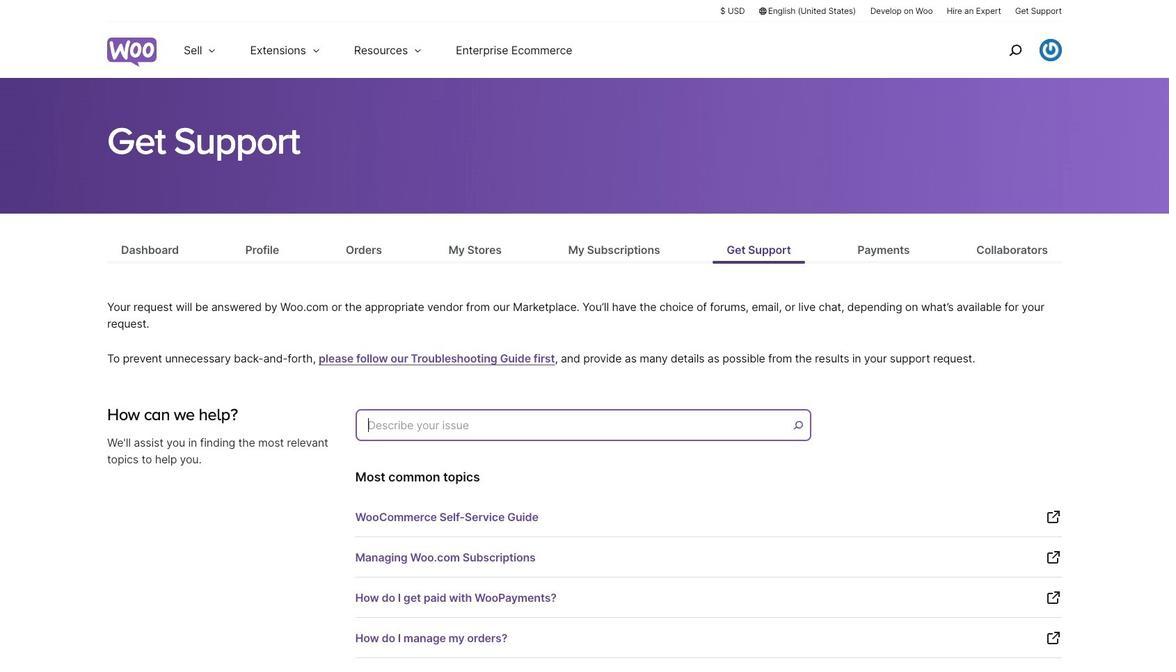 Task type: vqa. For each thing, say whether or not it's contained in the screenshot.
"OPEN ACCOUNT MENU" Image on the top right of page
yes



Task type: describe. For each thing, give the bounding box(es) containing it.
search image
[[1005, 39, 1027, 61]]

Describe your issue text field
[[355, 409, 812, 441]]



Task type: locate. For each thing, give the bounding box(es) containing it.
open account menu image
[[1040, 39, 1062, 61]]

None search field
[[355, 406, 815, 450]]

service navigation menu element
[[980, 28, 1062, 73]]



